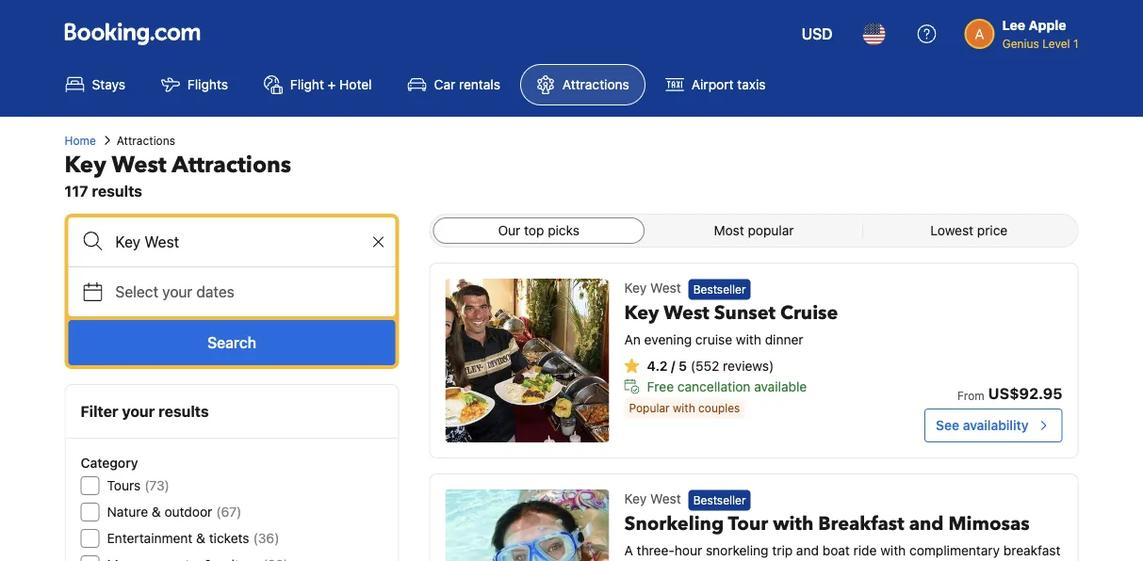 Task type: locate. For each thing, give the bounding box(es) containing it.
lowest price
[[931, 223, 1008, 239]]

your
[[162, 283, 193, 301], [122, 403, 155, 421]]

key west up evening at the right of page
[[625, 280, 681, 296]]

car rentals link
[[392, 64, 517, 106]]

with down free
[[673, 402, 695, 415]]

key
[[65, 149, 106, 181], [625, 280, 647, 296], [625, 300, 659, 326], [625, 492, 647, 507]]

bestseller up tour
[[694, 494, 746, 507]]

2 vertical spatial attractions
[[172, 149, 291, 181]]

tour
[[728, 511, 768, 537]]

genius
[[1003, 37, 1040, 50]]

1 horizontal spatial results
[[158, 403, 209, 421]]

usd button
[[791, 11, 844, 57]]

1 vertical spatial and
[[797, 543, 819, 558]]

1 vertical spatial &
[[196, 531, 205, 547]]

boat
[[823, 543, 850, 558]]

flight + hotel
[[290, 77, 372, 92]]

and up complimentary
[[909, 511, 944, 537]]

breakfast
[[819, 511, 905, 537]]

4.2 / 5 (552 reviews)
[[647, 358, 774, 374]]

your for select
[[162, 283, 193, 301]]

and down a
[[625, 562, 647, 562]]

your right filter
[[122, 403, 155, 421]]

results inside key west attractions 117 results
[[92, 182, 142, 200]]

car
[[434, 77, 456, 92]]

popular with couples
[[629, 402, 740, 415]]

1 key west from the top
[[625, 280, 681, 296]]

1 vertical spatial bestseller
[[694, 494, 746, 507]]

picks
[[548, 223, 580, 239]]

booking.com image
[[65, 23, 200, 45]]

key west for snorkeling
[[625, 492, 681, 507]]

0 vertical spatial &
[[152, 505, 161, 520]]

&
[[152, 505, 161, 520], [196, 531, 205, 547]]

& for nature
[[152, 505, 161, 520]]

0 horizontal spatial &
[[152, 505, 161, 520]]

key west up snorkeling
[[625, 492, 681, 507]]

snorkeling
[[625, 511, 724, 537]]

(552
[[691, 358, 720, 374]]

and right trip
[[797, 543, 819, 558]]

key west attractions 117 results
[[65, 149, 291, 200]]

with inside key west sunset cruise an evening cruise with dinner
[[736, 332, 762, 347]]

0 horizontal spatial and
[[625, 562, 647, 562]]

nature & outdoor (67)
[[107, 505, 242, 520]]

tours (73)
[[107, 478, 170, 494]]

with
[[736, 332, 762, 347], [673, 402, 695, 415], [773, 511, 814, 537], [881, 543, 906, 558]]

0 vertical spatial your
[[162, 283, 193, 301]]

drinks
[[651, 562, 688, 562]]

tours
[[107, 478, 141, 494]]

flight
[[290, 77, 324, 92]]

0 horizontal spatial your
[[122, 403, 155, 421]]

1 vertical spatial your
[[122, 403, 155, 421]]

home link
[[65, 132, 96, 149]]

sunset
[[714, 300, 776, 326]]

0 vertical spatial key west
[[625, 280, 681, 296]]

cancellation
[[678, 379, 751, 394]]

stays link
[[49, 64, 141, 106]]

0 vertical spatial attractions
[[563, 77, 630, 92]]

1 vertical spatial results
[[158, 403, 209, 421]]

(67)
[[216, 505, 242, 520]]

hour
[[675, 543, 703, 558]]

0 vertical spatial bestseller
[[694, 283, 746, 296]]

0 horizontal spatial results
[[92, 182, 142, 200]]

and
[[909, 511, 944, 537], [797, 543, 819, 558], [625, 562, 647, 562]]

1 horizontal spatial your
[[162, 283, 193, 301]]

three-
[[637, 543, 675, 558]]

results
[[92, 182, 142, 200], [158, 403, 209, 421]]

your account menu lee apple genius level 1 element
[[965, 8, 1086, 52]]

key west sunset cruise image
[[446, 279, 610, 443]]

1 bestseller from the top
[[694, 283, 746, 296]]

stays
[[92, 77, 125, 92]]

& down (73)
[[152, 505, 161, 520]]

attractions
[[563, 77, 630, 92], [117, 134, 175, 147], [172, 149, 291, 181]]

popular
[[748, 223, 794, 239]]

bestseller up sunset
[[694, 283, 746, 296]]

2 horizontal spatial and
[[909, 511, 944, 537]]

our top picks
[[498, 223, 580, 239]]

your left dates
[[162, 283, 193, 301]]

home
[[65, 134, 96, 147]]

rentals
[[459, 77, 501, 92]]

results right 117
[[92, 182, 142, 200]]

bestseller
[[694, 283, 746, 296], [694, 494, 746, 507]]

/
[[671, 358, 675, 374]]

snorkeling tour with breakfast and mimosas image
[[446, 490, 610, 562]]

taxis
[[737, 77, 766, 92]]

2 key west from the top
[[625, 492, 681, 507]]

us$92.95
[[989, 385, 1063, 403]]

2 bestseller from the top
[[694, 494, 746, 507]]

couples
[[699, 402, 740, 415]]

key inside key west attractions 117 results
[[65, 149, 106, 181]]

key west sunset cruise an evening cruise with dinner
[[625, 300, 838, 347]]

key west
[[625, 280, 681, 296], [625, 492, 681, 507]]

free cancellation available
[[647, 379, 807, 394]]

top
[[524, 223, 544, 239]]

lee apple genius level 1
[[1003, 17, 1079, 50]]

& left tickets at left bottom
[[196, 531, 205, 547]]

1 horizontal spatial &
[[196, 531, 205, 547]]

0 vertical spatial results
[[92, 182, 142, 200]]

bestseller for west
[[694, 283, 746, 296]]

west
[[112, 149, 167, 181], [651, 280, 681, 296], [664, 300, 710, 326], [651, 492, 681, 507]]

cruise
[[696, 332, 733, 347]]

availability
[[963, 418, 1029, 434]]

search
[[207, 334, 256, 352]]

lee
[[1003, 17, 1026, 33]]

with up reviews)
[[736, 332, 762, 347]]

results up (73)
[[158, 403, 209, 421]]

+
[[328, 77, 336, 92]]

a
[[625, 543, 633, 558]]

mimosas
[[949, 511, 1030, 537]]

evening
[[645, 332, 692, 347]]

most popular
[[714, 223, 794, 239]]

1 vertical spatial key west
[[625, 492, 681, 507]]



Task type: vqa. For each thing, say whether or not it's contained in the screenshot.
top 'famous'
no



Task type: describe. For each thing, give the bounding box(es) containing it.
attractions link
[[520, 64, 646, 106]]

bestseller for tour
[[694, 494, 746, 507]]

see
[[936, 418, 960, 434]]

airport
[[692, 77, 734, 92]]

dinner
[[765, 332, 804, 347]]

5
[[679, 358, 687, 374]]

filter your results
[[81, 403, 209, 421]]

0 vertical spatial and
[[909, 511, 944, 537]]

select your dates
[[115, 283, 235, 301]]

flights
[[188, 77, 228, 92]]

most
[[714, 223, 744, 239]]

west inside key west sunset cruise an evening cruise with dinner
[[664, 300, 710, 326]]

snorkeling
[[706, 543, 769, 558]]

flights link
[[145, 64, 244, 106]]

breakfast
[[1004, 543, 1061, 558]]

4.2
[[647, 358, 668, 374]]

price
[[977, 223, 1008, 239]]

1
[[1074, 37, 1079, 50]]

nature
[[107, 505, 148, 520]]

car rentals
[[434, 77, 501, 92]]

your for filter
[[122, 403, 155, 421]]

complimentary
[[910, 543, 1000, 558]]

free
[[647, 379, 674, 394]]

reviews)
[[723, 358, 774, 374]]

tickets
[[209, 531, 249, 547]]

entertainment
[[107, 531, 193, 547]]

filter
[[81, 403, 118, 421]]

from
[[958, 389, 985, 403]]

with up trip
[[773, 511, 814, 537]]

available
[[754, 379, 807, 394]]

ride
[[854, 543, 877, 558]]

flight + hotel link
[[248, 64, 388, 106]]

1 vertical spatial attractions
[[117, 134, 175, 147]]

outdoor
[[164, 505, 212, 520]]

& for entertainment
[[196, 531, 205, 547]]

airport taxis
[[692, 77, 766, 92]]

Where are you going? search field
[[68, 218, 396, 267]]

see availability
[[936, 418, 1029, 434]]

117
[[65, 182, 88, 200]]

dates
[[197, 283, 235, 301]]

from us$92.95
[[958, 385, 1063, 403]]

entertainment & tickets (36)
[[107, 531, 279, 547]]

trip
[[772, 543, 793, 558]]

(73)
[[144, 478, 170, 494]]

usd
[[802, 25, 833, 43]]

key west for key
[[625, 280, 681, 296]]

key inside key west sunset cruise an evening cruise with dinner
[[625, 300, 659, 326]]

1 horizontal spatial and
[[797, 543, 819, 558]]

popular
[[629, 402, 670, 415]]

category
[[81, 456, 138, 471]]

with right ride
[[881, 543, 906, 558]]

attractions inside attractions link
[[563, 77, 630, 92]]

airport taxis link
[[649, 64, 782, 106]]

(36)
[[253, 531, 279, 547]]

hotel
[[340, 77, 372, 92]]

level
[[1043, 37, 1071, 50]]

snorkeling tour with breakfast and mimosas a three-hour snorkeling trip and boat ride with complimentary breakfast and drinks
[[625, 511, 1061, 562]]

2 vertical spatial and
[[625, 562, 647, 562]]

our
[[498, 223, 521, 239]]

an
[[625, 332, 641, 347]]

attractions inside key west attractions 117 results
[[172, 149, 291, 181]]

select
[[115, 283, 158, 301]]

apple
[[1029, 17, 1067, 33]]

cruise
[[781, 300, 838, 326]]

west inside key west attractions 117 results
[[112, 149, 167, 181]]

search button
[[68, 321, 396, 366]]

lowest
[[931, 223, 974, 239]]



